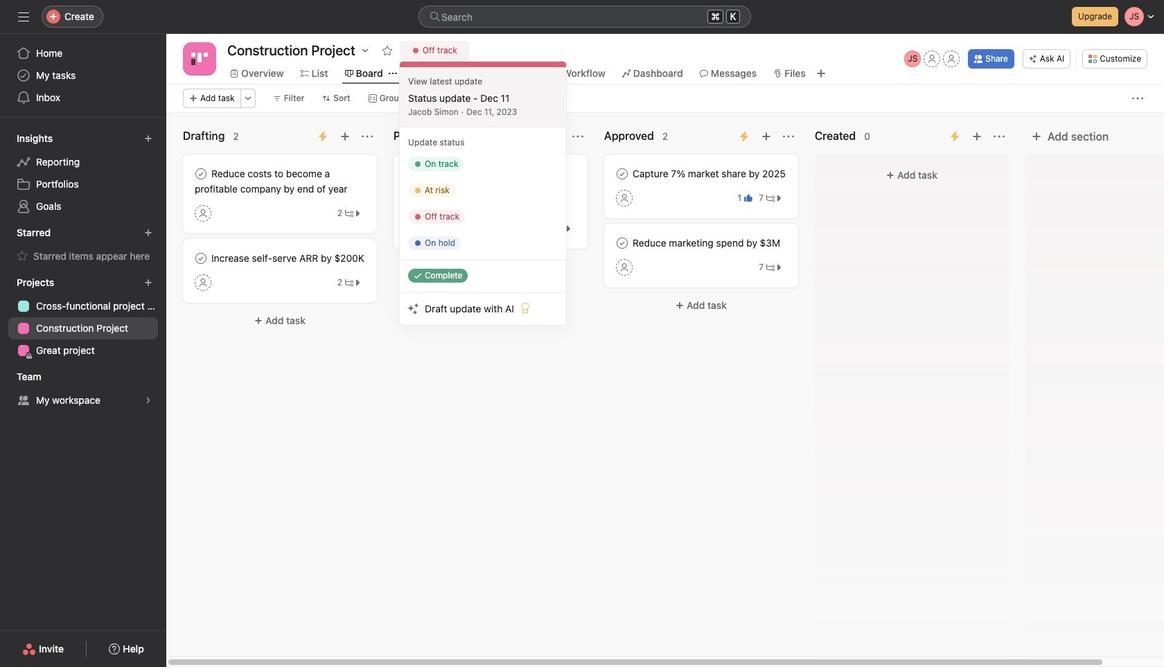 Task type: describe. For each thing, give the bounding box(es) containing it.
mark complete image for mark complete image for rules for approved image
[[614, 166, 631, 182]]

add to starred image
[[382, 45, 393, 56]]

insights element
[[0, 126, 166, 220]]

new insights image
[[144, 134, 152, 143]]

rules for approved image
[[739, 131, 750, 142]]

mark complete image for the rules for drafting icon
[[193, 250, 209, 267]]

add items to starred image
[[144, 229, 152, 237]]

teams element
[[0, 364, 166, 414]]

more section actions image for rules for approved image
[[783, 131, 794, 142]]

1 horizontal spatial mark complete image
[[403, 166, 420, 182]]

manage project members image
[[904, 51, 921, 67]]

1 horizontal spatial more actions image
[[1132, 93, 1143, 104]]

more section actions image for rules for created icon
[[994, 131, 1005, 142]]

tab actions image
[[389, 69, 397, 78]]

mark complete checkbox for mark complete image for rules for approved image
[[614, 166, 631, 182]]

1 horizontal spatial mark complete checkbox
[[403, 166, 420, 182]]

Search tasks, projects, and more text field
[[419, 6, 751, 28]]

see details, my workspace image
[[144, 396, 152, 405]]

more section actions image for the rules for drafting icon
[[362, 131, 373, 142]]

0 horizontal spatial more actions image
[[244, 94, 252, 103]]



Task type: locate. For each thing, give the bounding box(es) containing it.
0 horizontal spatial add task image
[[340, 131, 351, 142]]

mark complete image
[[403, 166, 420, 182], [614, 235, 631, 252], [193, 250, 209, 267]]

4 more section actions image from the left
[[994, 131, 1005, 142]]

menu item
[[400, 67, 566, 127]]

3 more section actions image from the left
[[783, 131, 794, 142]]

expand image
[[564, 225, 572, 233]]

0 horizontal spatial mark complete image
[[193, 250, 209, 267]]

0 horizontal spatial mark complete checkbox
[[193, 250, 209, 267]]

mark complete image
[[193, 166, 209, 182], [614, 166, 631, 182]]

rules for drafting image
[[317, 131, 328, 142]]

mark complete image for rules for approved image
[[614, 235, 631, 252]]

2 mark complete image from the left
[[614, 166, 631, 182]]

1 mark complete image from the left
[[193, 166, 209, 182]]

add task image
[[761, 131, 772, 142]]

0 vertical spatial mark complete checkbox
[[403, 166, 420, 182]]

global element
[[0, 34, 166, 117]]

more section actions image
[[362, 131, 373, 142], [572, 131, 583, 142], [783, 131, 794, 142], [994, 131, 1005, 142]]

menu
[[400, 62, 566, 325]]

1 horizontal spatial mark complete image
[[614, 166, 631, 182]]

1 vertical spatial mark complete checkbox
[[193, 250, 209, 267]]

Mark complete checkbox
[[403, 166, 420, 182], [193, 250, 209, 267]]

1 more section actions image from the left
[[362, 131, 373, 142]]

rules for created image
[[949, 131, 960, 142]]

2 more section actions image from the left
[[572, 131, 583, 142]]

hide sidebar image
[[18, 11, 29, 22]]

1 add task image from the left
[[340, 131, 351, 142]]

None field
[[419, 6, 751, 28]]

add tab image
[[815, 68, 826, 79]]

mark complete checkbox for the rules for drafting icon's mark complete image
[[193, 166, 209, 182]]

starred element
[[0, 220, 166, 270]]

add task image for the rules for drafting icon
[[340, 131, 351, 142]]

0 horizontal spatial mark complete image
[[193, 166, 209, 182]]

board image
[[191, 51, 208, 67]]

add task image right the rules for drafting icon
[[340, 131, 351, 142]]

1 like. you liked this task image
[[744, 194, 753, 202]]

2 add task image from the left
[[971, 131, 983, 142]]

new project or portfolio image
[[144, 279, 152, 287]]

2 horizontal spatial mark complete image
[[614, 235, 631, 252]]

add task image
[[340, 131, 351, 142], [971, 131, 983, 142]]

more actions image
[[1132, 93, 1143, 104], [244, 94, 252, 103]]

add task image right rules for created icon
[[971, 131, 983, 142]]

mark complete image for the rules for drafting icon's mark complete image
[[193, 166, 209, 182]]

projects element
[[0, 270, 166, 364]]

add task image for rules for created icon
[[971, 131, 983, 142]]

1 horizontal spatial add task image
[[971, 131, 983, 142]]

Mark complete checkbox
[[193, 166, 209, 182], [614, 166, 631, 182], [614, 235, 631, 252]]



Task type: vqa. For each thing, say whether or not it's contained in the screenshot.
Copy form link image
no



